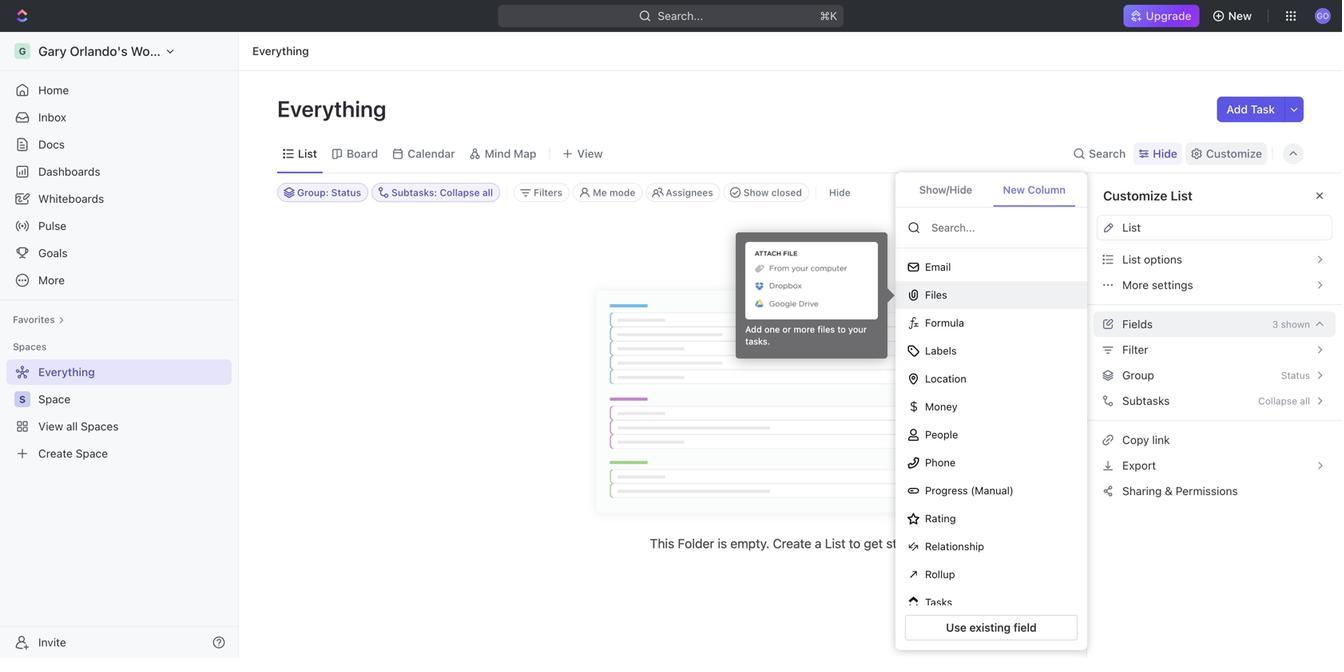Task type: describe. For each thing, give the bounding box(es) containing it.
rollup
[[925, 569, 955, 581]]

more settings button
[[1097, 272, 1333, 298]]

copy link
[[1122, 433, 1170, 447]]

search button
[[1068, 143, 1131, 165]]

rating
[[925, 513, 956, 525]]

one
[[765, 324, 780, 335]]

docs
[[38, 138, 65, 151]]

field
[[1014, 621, 1037, 634]]

list link
[[295, 143, 317, 165]]

people
[[925, 429, 958, 441]]

list down hide dropdown button
[[1171, 188, 1193, 203]]

permissions
[[1176, 484, 1238, 498]]

use existing field button
[[905, 615, 1078, 641]]

copy
[[1122, 433, 1149, 447]]

me mode button
[[573, 183, 643, 202]]

this folder is empty. create a list to get started.
[[650, 536, 931, 551]]

view button
[[556, 143, 608, 165]]

get
[[864, 536, 883, 551]]

invite
[[38, 636, 66, 649]]

map
[[514, 147, 537, 160]]

new for new
[[1228, 9, 1252, 22]]

use existing field
[[946, 621, 1037, 634]]

new column
[[1003, 184, 1066, 196]]

more button
[[6, 268, 232, 293]]

subtasks:
[[392, 187, 437, 198]]

0 vertical spatial everything
[[252, 44, 309, 58]]

group
[[1122, 369, 1154, 382]]

1 horizontal spatial status
[[1281, 370, 1310, 381]]

me mode
[[593, 187, 635, 198]]

home link
[[6, 77, 232, 103]]

workspace
[[131, 44, 197, 59]]

1 horizontal spatial to
[[849, 536, 861, 551]]

more for more
[[38, 274, 65, 287]]

or
[[783, 324, 791, 335]]

money
[[925, 401, 958, 413]]

board link
[[344, 143, 378, 165]]

show/hide
[[919, 184, 972, 196]]

subtasks
[[1122, 394, 1170, 407]]

task
[[1251, 103, 1275, 116]]

fields
[[1122, 318, 1153, 331]]

sharing & permissions button
[[1097, 479, 1333, 504]]

Search tasks... text field
[[1143, 181, 1303, 205]]

calendar
[[408, 147, 455, 160]]

started.
[[886, 536, 931, 551]]

calendar link
[[404, 143, 455, 165]]

pulse
[[38, 219, 66, 232]]

use
[[946, 621, 967, 634]]

3
[[1272, 319, 1278, 330]]

progress
[[925, 485, 968, 497]]

filters button
[[514, 183, 570, 202]]

customize list
[[1103, 188, 1193, 203]]

shown
[[1281, 319, 1310, 330]]

hide inside dropdown button
[[1153, 147, 1177, 160]]

more
[[794, 324, 815, 335]]

relationship
[[925, 541, 984, 553]]

space link
[[38, 387, 228, 412]]

files
[[817, 324, 835, 335]]

everything inside sidebar navigation
[[38, 365, 95, 379]]

0 vertical spatial everything link
[[248, 42, 313, 61]]

mind map
[[485, 147, 537, 160]]

0 vertical spatial space
[[38, 393, 71, 406]]

orlando's
[[70, 44, 128, 59]]

customize button
[[1185, 143, 1267, 165]]

gary orlando's workspace
[[38, 44, 197, 59]]

new for new column
[[1003, 184, 1025, 196]]

tasks
[[925, 597, 952, 609]]

upgrade
[[1146, 9, 1192, 22]]

1 horizontal spatial create
[[773, 536, 811, 551]]

sharing
[[1122, 484, 1162, 498]]

&
[[1165, 484, 1173, 498]]

files
[[925, 289, 947, 301]]

new button
[[1206, 3, 1261, 29]]

1 horizontal spatial all
[[482, 187, 493, 198]]

new column button
[[993, 174, 1075, 207]]

home
[[38, 83, 69, 97]]

go button
[[1310, 3, 1336, 29]]

tasks.
[[745, 336, 770, 347]]

view button
[[556, 135, 608, 173]]

s
[[19, 394, 26, 405]]

board
[[347, 147, 378, 160]]

link
[[1152, 433, 1170, 447]]

spaces inside tree
[[81, 420, 119, 433]]

empty.
[[730, 536, 770, 551]]

customize for customize list
[[1103, 188, 1168, 203]]

filter button
[[1097, 337, 1333, 363]]



Task type: vqa. For each thing, say whether or not it's contained in the screenshot.
Copy
yes



Task type: locate. For each thing, give the bounding box(es) containing it.
collapse all
[[1258, 395, 1310, 407]]

subtasks: collapse all
[[392, 187, 493, 198]]

goals link
[[6, 240, 232, 266]]

add task button
[[1217, 97, 1285, 122]]

view inside view all spaces link
[[38, 420, 63, 433]]

new right upgrade
[[1228, 9, 1252, 22]]

add for add one or more files to your tasks.
[[745, 324, 762, 335]]

create inside sidebar navigation
[[38, 447, 73, 460]]

1 horizontal spatial everything link
[[248, 42, 313, 61]]

your
[[848, 324, 867, 335]]

2 horizontal spatial all
[[1300, 395, 1310, 407]]

add inside 'button'
[[1227, 103, 1248, 116]]

0 horizontal spatial all
[[66, 420, 78, 433]]

whiteboards link
[[6, 186, 232, 212]]

0 vertical spatial hide
[[1153, 147, 1177, 160]]

hide right closed
[[829, 187, 851, 198]]

1 vertical spatial add
[[745, 324, 762, 335]]

customize inside button
[[1206, 147, 1262, 160]]

tree
[[6, 360, 232, 467]]

add task
[[1227, 103, 1275, 116]]

everything link
[[248, 42, 313, 61], [6, 360, 228, 385]]

0 vertical spatial add
[[1227, 103, 1248, 116]]

0 horizontal spatial new
[[1003, 184, 1025, 196]]

view for view
[[577, 147, 603, 160]]

0 horizontal spatial spaces
[[13, 341, 47, 352]]

add left task
[[1227, 103, 1248, 116]]

space, , element
[[14, 391, 30, 407]]

0 horizontal spatial everything link
[[6, 360, 228, 385]]

export button
[[1097, 453, 1333, 479]]

to inside add one or more files to your tasks.
[[837, 324, 846, 335]]

1 vertical spatial collapse
[[1258, 395, 1297, 407]]

list options
[[1122, 253, 1182, 266]]

1 vertical spatial everything
[[277, 95, 391, 122]]

list right a
[[825, 536, 846, 551]]

assignees button
[[646, 183, 720, 202]]

1 vertical spatial customize
[[1103, 188, 1168, 203]]

3 shown
[[1272, 319, 1310, 330]]

email
[[925, 261, 951, 273]]

0 vertical spatial collapse
[[440, 187, 480, 198]]

status up collapse all
[[1281, 370, 1310, 381]]

hide up customize list
[[1153, 147, 1177, 160]]

tree inside sidebar navigation
[[6, 360, 232, 467]]

collapse right subtasks: on the top of page
[[440, 187, 480, 198]]

0 horizontal spatial customize
[[1103, 188, 1168, 203]]

whiteboards
[[38, 192, 104, 205]]

0 vertical spatial spaces
[[13, 341, 47, 352]]

⌘k
[[820, 9, 838, 22]]

0 horizontal spatial collapse
[[440, 187, 480, 198]]

goals
[[38, 246, 68, 260]]

show closed
[[744, 187, 802, 198]]

show/hide button
[[908, 174, 984, 207]]

go
[[1317, 11, 1329, 20]]

hide inside button
[[829, 187, 851, 198]]

1 vertical spatial space
[[76, 447, 108, 460]]

1 vertical spatial create
[[773, 536, 811, 551]]

1 horizontal spatial customize
[[1206, 147, 1262, 160]]

space right s
[[38, 393, 71, 406]]

customize down hide dropdown button
[[1103, 188, 1168, 203]]

tab list containing show/hide
[[896, 173, 1087, 208]]

add one or more files to your tasks.
[[745, 324, 867, 347]]

all for view all spaces
[[66, 420, 78, 433]]

0 horizontal spatial add
[[745, 324, 762, 335]]

phone
[[925, 457, 956, 469]]

more
[[38, 274, 65, 287], [1122, 278, 1149, 292]]

0 horizontal spatial view
[[38, 420, 63, 433]]

1 horizontal spatial space
[[76, 447, 108, 460]]

new left column
[[1003, 184, 1025, 196]]

more for more settings
[[1122, 278, 1149, 292]]

new
[[1228, 9, 1252, 22], [1003, 184, 1025, 196]]

0 horizontal spatial to
[[837, 324, 846, 335]]

add up tasks.
[[745, 324, 762, 335]]

group:
[[297, 187, 329, 198]]

add for add task
[[1227, 103, 1248, 116]]

more down list options
[[1122, 278, 1149, 292]]

show closed button
[[724, 183, 809, 202]]

is
[[718, 536, 727, 551]]

view all spaces
[[38, 420, 119, 433]]

pulse link
[[6, 213, 232, 239]]

1 vertical spatial spaces
[[81, 420, 119, 433]]

0 vertical spatial customize
[[1206, 147, 1262, 160]]

view inside view button
[[577, 147, 603, 160]]

1 vertical spatial all
[[1300, 395, 1310, 407]]

0 vertical spatial create
[[38, 447, 73, 460]]

view up the me
[[577, 147, 603, 160]]

status
[[331, 187, 361, 198], [1281, 370, 1310, 381]]

1 horizontal spatial more
[[1122, 278, 1149, 292]]

all
[[482, 187, 493, 198], [1300, 395, 1310, 407], [66, 420, 78, 433]]

spaces down favorites
[[13, 341, 47, 352]]

1 vertical spatial everything link
[[6, 360, 228, 385]]

more inside more settings button
[[1122, 278, 1149, 292]]

(manual)
[[971, 485, 1014, 497]]

dashboards link
[[6, 159, 232, 185]]

1 horizontal spatial collapse
[[1258, 395, 1297, 407]]

create
[[38, 447, 73, 460], [773, 536, 811, 551]]

inbox
[[38, 111, 66, 124]]

2 vertical spatial everything
[[38, 365, 95, 379]]

all down shown
[[1300, 395, 1310, 407]]

to
[[837, 324, 846, 335], [849, 536, 861, 551]]

2 vertical spatial all
[[66, 420, 78, 433]]

1 horizontal spatial spaces
[[81, 420, 119, 433]]

to left get
[[849, 536, 861, 551]]

1 horizontal spatial new
[[1228, 9, 1252, 22]]

0 horizontal spatial hide
[[829, 187, 851, 198]]

mind map link
[[481, 143, 537, 165]]

0 vertical spatial new
[[1228, 9, 1252, 22]]

sidebar navigation
[[0, 32, 242, 658]]

space down view all spaces
[[76, 447, 108, 460]]

search
[[1089, 147, 1126, 160]]

create space
[[38, 447, 108, 460]]

search...
[[658, 9, 703, 22]]

more inside more dropdown button
[[38, 274, 65, 287]]

new inside "button"
[[1228, 9, 1252, 22]]

customize up 'search tasks...' text box
[[1206, 147, 1262, 160]]

0 vertical spatial all
[[482, 187, 493, 198]]

favorites button
[[6, 310, 71, 329]]

0 horizontal spatial space
[[38, 393, 71, 406]]

1 horizontal spatial add
[[1227, 103, 1248, 116]]

docs link
[[6, 132, 232, 157]]

all down mind
[[482, 187, 493, 198]]

0 horizontal spatial create
[[38, 447, 73, 460]]

0 horizontal spatial status
[[331, 187, 361, 198]]

0 vertical spatial to
[[837, 324, 846, 335]]

show
[[744, 187, 769, 198]]

1 vertical spatial to
[[849, 536, 861, 551]]

tree containing everything
[[6, 360, 232, 467]]

tab list
[[896, 173, 1087, 208]]

list options button
[[1097, 247, 1333, 272]]

filters
[[534, 187, 562, 198]]

list up "group:"
[[298, 147, 317, 160]]

list down customize list
[[1122, 221, 1141, 234]]

view all spaces link
[[6, 414, 228, 439]]

collapse up copy link 'button'
[[1258, 395, 1297, 407]]

0 vertical spatial view
[[577, 147, 603, 160]]

hide button
[[823, 183, 857, 202]]

list left options in the top of the page
[[1122, 253, 1141, 266]]

favorites
[[13, 314, 55, 325]]

collapse
[[440, 187, 480, 198], [1258, 395, 1297, 407]]

status right "group:"
[[331, 187, 361, 198]]

Search field
[[930, 220, 1075, 235]]

everything
[[252, 44, 309, 58], [277, 95, 391, 122], [38, 365, 95, 379]]

1 horizontal spatial hide
[[1153, 147, 1177, 160]]

sharing & permissions
[[1122, 484, 1238, 498]]

more settings
[[1122, 278, 1193, 292]]

create space link
[[6, 441, 228, 467]]

view for view all spaces
[[38, 420, 63, 433]]

settings
[[1152, 278, 1193, 292]]

all up create space
[[66, 420, 78, 433]]

filter
[[1122, 343, 1148, 356]]

mode
[[610, 187, 635, 198]]

all inside tree
[[66, 420, 78, 433]]

gary orlando's workspace, , element
[[14, 43, 30, 59]]

space
[[38, 393, 71, 406], [76, 447, 108, 460]]

upgrade link
[[1124, 5, 1200, 27]]

group: status
[[297, 187, 361, 198]]

view up create space
[[38, 420, 63, 433]]

copy link button
[[1097, 427, 1333, 453]]

existing
[[970, 621, 1011, 634]]

new inside button
[[1003, 184, 1025, 196]]

list inside button
[[1122, 253, 1141, 266]]

all for collapse all
[[1300, 395, 1310, 407]]

1 vertical spatial status
[[1281, 370, 1310, 381]]

0 vertical spatial status
[[331, 187, 361, 198]]

1 horizontal spatial view
[[577, 147, 603, 160]]

options
[[1144, 253, 1182, 266]]

create left a
[[773, 536, 811, 551]]

filter button
[[1087, 337, 1342, 363]]

create down view all spaces
[[38, 447, 73, 460]]

spaces up create space link
[[81, 420, 119, 433]]

me
[[593, 187, 607, 198]]

1 vertical spatial new
[[1003, 184, 1025, 196]]

export button
[[1097, 453, 1333, 479]]

add inside add one or more files to your tasks.
[[745, 324, 762, 335]]

0 horizontal spatial more
[[38, 274, 65, 287]]

more down goals
[[38, 274, 65, 287]]

assignees
[[666, 187, 713, 198]]

1 vertical spatial hide
[[829, 187, 851, 198]]

1 vertical spatial view
[[38, 420, 63, 433]]

customize for customize
[[1206, 147, 1262, 160]]

to right files
[[837, 324, 846, 335]]



